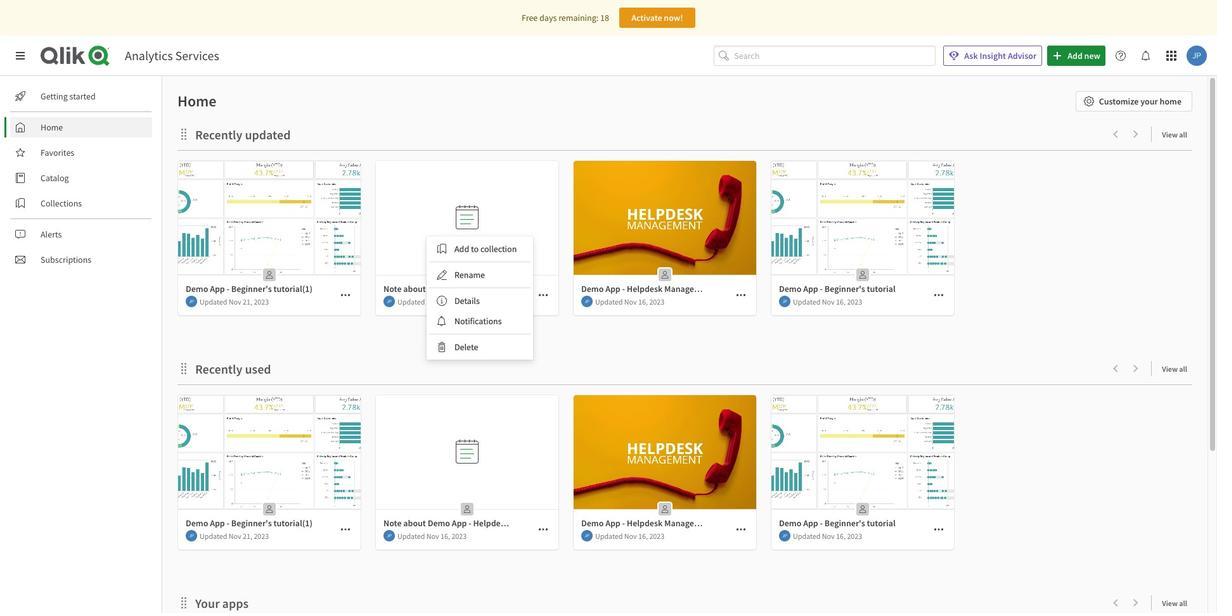 Task type: locate. For each thing, give the bounding box(es) containing it.
james peterson image
[[384, 296, 395, 308], [582, 296, 593, 308], [779, 296, 791, 308], [186, 531, 197, 542], [779, 531, 791, 542]]

3 view all from the top
[[1163, 599, 1188, 609]]

0 vertical spatial all
[[1180, 130, 1188, 140]]

all
[[1180, 130, 1188, 140], [1180, 365, 1188, 374], [1180, 599, 1188, 609]]

app
[[210, 283, 225, 295], [606, 283, 621, 295], [804, 283, 819, 295], [210, 518, 225, 530], [606, 518, 621, 530], [804, 518, 819, 530]]

demo app - beginner's tutorial(1)
[[186, 283, 313, 295], [186, 518, 313, 530]]

add
[[455, 244, 469, 255]]

1 helpdesk from the top
[[627, 283, 663, 295]]

2 demo app - beginner's tutorial(1) from the top
[[186, 518, 313, 530]]

2 updated nov 16, 2023 link from the top
[[376, 396, 559, 551]]

recently
[[195, 127, 243, 143], [195, 361, 243, 377]]

16,
[[441, 297, 450, 307], [639, 297, 648, 307], [837, 297, 846, 307], [441, 532, 450, 541], [639, 532, 648, 541], [837, 532, 846, 541]]

1 vertical spatial updated nov 21, 2023
[[200, 532, 269, 541]]

1 vertical spatial view
[[1163, 365, 1178, 374]]

1 vertical spatial view all link
[[1163, 361, 1193, 377]]

notifications button
[[429, 311, 531, 332]]

2 horizontal spatial james peterson image
[[582, 531, 593, 542]]

james peterson image for demo app - beginner's tutorial(1)
[[186, 296, 197, 308]]

-
[[227, 283, 230, 295], [622, 283, 625, 295], [820, 283, 823, 295], [227, 518, 230, 530], [622, 518, 625, 530], [820, 518, 823, 530]]

updated nov 16, 2023 link
[[376, 161, 559, 316], [376, 396, 559, 551]]

1 vertical spatial 21,
[[243, 532, 252, 541]]

1 vertical spatial demo app - helpdesk management
[[582, 518, 715, 530]]

2 21, from the top
[[243, 532, 252, 541]]

1 vertical spatial updated nov 16, 2023 link
[[376, 396, 559, 551]]

0 vertical spatial demo app - beginner's tutorial
[[779, 283, 896, 295]]

0 vertical spatial tutorial
[[867, 283, 896, 295]]

Search text field
[[735, 45, 936, 66]]

updated
[[200, 297, 227, 307], [398, 297, 425, 307], [596, 297, 623, 307], [793, 297, 821, 307], [200, 532, 227, 541], [398, 532, 425, 541], [596, 532, 623, 541], [793, 532, 821, 541]]

catalog link
[[10, 168, 152, 188]]

view all link
[[1163, 126, 1193, 142], [1163, 361, 1193, 377], [1163, 596, 1193, 611]]

0 vertical spatial helpdesk
[[627, 283, 663, 295]]

1 vertical spatial all
[[1180, 365, 1188, 374]]

1 view from the top
[[1163, 130, 1178, 140]]

1 vertical spatial management
[[665, 518, 715, 530]]

details button
[[429, 291, 531, 311]]

2 view from the top
[[1163, 365, 1178, 374]]

0 vertical spatial view all link
[[1163, 126, 1193, 142]]

getting
[[41, 91, 68, 102]]

move collection image left recently used
[[178, 362, 190, 375]]

0 vertical spatial demo app - helpdesk management
[[582, 283, 715, 295]]

nov
[[229, 297, 241, 307], [427, 297, 439, 307], [625, 297, 637, 307], [822, 297, 835, 307], [229, 532, 241, 541], [427, 532, 439, 541], [625, 532, 637, 541], [822, 532, 835, 541]]

2 vertical spatial view all link
[[1163, 596, 1193, 611]]

move collection image left recently updated
[[178, 128, 190, 140]]

view all for recently used
[[1163, 365, 1188, 374]]

view for your apps
[[1163, 599, 1178, 609]]

view
[[1163, 130, 1178, 140], [1163, 365, 1178, 374], [1163, 599, 1178, 609]]

0 vertical spatial updated nov 21, 2023
[[200, 297, 269, 307]]

1 view all link from the top
[[1163, 126, 1193, 142]]

all for your apps
[[1180, 599, 1188, 609]]

move collection image
[[178, 128, 190, 140], [178, 362, 190, 375]]

demo
[[186, 283, 208, 295], [582, 283, 604, 295], [779, 283, 802, 295], [186, 518, 208, 530], [582, 518, 604, 530], [779, 518, 802, 530]]

view for recently used
[[1163, 365, 1178, 374]]

2 management from the top
[[665, 518, 715, 530]]

demo app - beginner's tutorial(1) for updated
[[186, 283, 313, 295]]

2 demo app - beginner's tutorial from the top
[[779, 518, 896, 530]]

beginner's
[[231, 283, 272, 295], [825, 283, 865, 295], [231, 518, 272, 530], [825, 518, 865, 530]]

management
[[665, 283, 715, 295], [665, 518, 715, 530]]

now!
[[664, 12, 683, 23]]

2 tutorial(1) from the top
[[274, 518, 313, 530]]

delete
[[455, 342, 478, 353]]

2 tutorial from the top
[[867, 518, 896, 530]]

0 vertical spatial view all
[[1163, 130, 1188, 140]]

1 vertical spatial recently
[[195, 361, 243, 377]]

view all link for recently updated
[[1163, 126, 1193, 142]]

subscriptions
[[41, 254, 91, 266]]

0 vertical spatial view
[[1163, 130, 1178, 140]]

1 vertical spatial helpdesk
[[627, 518, 663, 530]]

1 vertical spatial demo app - beginner's tutorial(1)
[[186, 518, 313, 530]]

add to collection button
[[429, 239, 531, 259]]

21, for updated
[[243, 297, 252, 307]]

menu
[[427, 237, 533, 360]]

started
[[69, 91, 96, 102]]

helpdesk for updated
[[627, 283, 663, 295]]

customize your home
[[1100, 96, 1182, 107]]

home
[[178, 91, 217, 111], [41, 122, 63, 133]]

0 vertical spatial tutorial(1)
[[274, 283, 313, 295]]

3 view from the top
[[1163, 599, 1178, 609]]

1 vertical spatial view all
[[1163, 365, 1188, 374]]

searchbar element
[[714, 45, 936, 66]]

3 all from the top
[[1180, 599, 1188, 609]]

1 tutorial from the top
[[867, 283, 896, 295]]

2 vertical spatial all
[[1180, 599, 1188, 609]]

remaining:
[[559, 12, 599, 23]]

2 all from the top
[[1180, 365, 1188, 374]]

tutorial for recently used
[[867, 518, 896, 530]]

3 view all link from the top
[[1163, 596, 1193, 611]]

1 all from the top
[[1180, 130, 1188, 140]]

21, for used
[[243, 532, 252, 541]]

1 demo app - beginner's tutorial from the top
[[779, 283, 896, 295]]

james peterson element
[[186, 296, 197, 308], [384, 296, 395, 308], [582, 296, 593, 308], [779, 296, 791, 308], [186, 531, 197, 542], [384, 531, 395, 542], [582, 531, 593, 542], [779, 531, 791, 542]]

recently left used
[[195, 361, 243, 377]]

details
[[455, 296, 480, 307]]

ask insight advisor button
[[944, 46, 1043, 66]]

0 horizontal spatial home
[[41, 122, 63, 133]]

0 horizontal spatial james peterson image
[[186, 296, 197, 308]]

subscriptions link
[[10, 250, 152, 270]]

demo app - beginner's tutorial
[[779, 283, 896, 295], [779, 518, 896, 530]]

1 vertical spatial demo app - beginner's tutorial
[[779, 518, 896, 530]]

updated nov 16, 2023
[[398, 297, 467, 307], [596, 297, 665, 307], [793, 297, 863, 307], [398, 532, 467, 541], [596, 532, 665, 541], [793, 532, 863, 541]]

1 horizontal spatial james peterson image
[[384, 531, 395, 542]]

1 management from the top
[[665, 283, 715, 295]]

18
[[601, 12, 609, 23]]

management for used
[[665, 518, 715, 530]]

1 21, from the top
[[243, 297, 252, 307]]

0 vertical spatial demo app - beginner's tutorial(1)
[[186, 283, 313, 295]]

demo app - helpdesk management
[[582, 283, 715, 295], [582, 518, 715, 530]]

james peterson image
[[186, 296, 197, 308], [384, 531, 395, 542], [582, 531, 593, 542]]

james peterson image for demo app - helpdesk management
[[582, 531, 593, 542]]

1 vertical spatial tutorial(1)
[[274, 518, 313, 530]]

0 vertical spatial 21,
[[243, 297, 252, 307]]

1 vertical spatial move collection image
[[178, 362, 190, 375]]

apps
[[222, 596, 249, 612]]

close sidebar menu image
[[15, 51, 25, 61]]

notifications
[[455, 316, 502, 327]]

0 vertical spatial updated nov 16, 2023 link
[[376, 161, 559, 316]]

2 vertical spatial view all
[[1163, 599, 1188, 609]]

2023
[[254, 297, 269, 307], [452, 297, 467, 307], [650, 297, 665, 307], [848, 297, 863, 307], [254, 532, 269, 541], [452, 532, 467, 541], [650, 532, 665, 541], [848, 532, 863, 541]]

1 horizontal spatial home
[[178, 91, 217, 111]]

delete button
[[429, 337, 531, 358]]

demo app - helpdesk management for recently used
[[582, 518, 715, 530]]

1 demo app - beginner's tutorial(1) from the top
[[186, 283, 313, 295]]

helpdesk
[[627, 283, 663, 295], [627, 518, 663, 530]]

0 vertical spatial management
[[665, 283, 715, 295]]

home link
[[10, 117, 152, 138]]

customize your home button
[[1076, 91, 1193, 112]]

navigation pane element
[[0, 81, 162, 275]]

updated nov 21, 2023 for updated
[[200, 297, 269, 307]]

21,
[[243, 297, 252, 307], [243, 532, 252, 541]]

1 updated nov 21, 2023 from the top
[[200, 297, 269, 307]]

0 vertical spatial home
[[178, 91, 217, 111]]

catalog
[[41, 172, 69, 184]]

add to collection
[[455, 244, 517, 255]]

1 tutorial(1) from the top
[[274, 283, 313, 295]]

tutorial
[[867, 283, 896, 295], [867, 518, 896, 530]]

tutorial(1)
[[274, 283, 313, 295], [274, 518, 313, 530]]

1 updated nov 16, 2023 link from the top
[[376, 161, 559, 316]]

1 demo app - helpdesk management from the top
[[582, 283, 715, 295]]

2 view all link from the top
[[1163, 361, 1193, 377]]

home up favorites on the top of page
[[41, 122, 63, 133]]

move collection image for recently updated
[[178, 128, 190, 140]]

1 view all from the top
[[1163, 130, 1188, 140]]

updated nov 21, 2023
[[200, 297, 269, 307], [200, 532, 269, 541]]

1 vertical spatial tutorial
[[867, 518, 896, 530]]

days
[[540, 12, 557, 23]]

move collection image
[[178, 597, 190, 610]]

0 vertical spatial move collection image
[[178, 128, 190, 140]]

recently left updated
[[195, 127, 243, 143]]

2 demo app - helpdesk management from the top
[[582, 518, 715, 530]]

view all
[[1163, 130, 1188, 140], [1163, 365, 1188, 374], [1163, 599, 1188, 609]]

2 vertical spatial view
[[1163, 599, 1178, 609]]

getting started link
[[10, 86, 152, 107]]

updated nov 16, 2023 link for used
[[376, 396, 559, 551]]

2 view all from the top
[[1163, 365, 1188, 374]]

collections link
[[10, 193, 152, 214]]

1 vertical spatial home
[[41, 122, 63, 133]]

alerts link
[[10, 225, 152, 245]]

qlik sense app image
[[178, 161, 361, 275], [574, 161, 757, 275], [772, 161, 954, 275], [178, 396, 361, 510], [574, 396, 757, 510], [772, 396, 954, 510]]

0 vertical spatial recently
[[195, 127, 243, 143]]

insight
[[980, 50, 1007, 62]]

personal element
[[259, 265, 280, 285], [457, 265, 478, 285], [655, 265, 675, 285], [853, 265, 873, 285], [259, 500, 280, 520], [457, 500, 478, 520], [655, 500, 675, 520], [853, 500, 873, 520]]

activate
[[632, 12, 662, 23]]

home down services
[[178, 91, 217, 111]]

tutorial(1) for recently updated
[[274, 283, 313, 295]]

view all link for recently used
[[1163, 361, 1193, 377]]

2 helpdesk from the top
[[627, 518, 663, 530]]

2 updated nov 21, 2023 from the top
[[200, 532, 269, 541]]

view all link for your apps
[[1163, 596, 1193, 611]]



Task type: vqa. For each thing, say whether or not it's contained in the screenshot.


Task type: describe. For each thing, give the bounding box(es) containing it.
rename
[[455, 270, 485, 281]]

recently for recently updated
[[195, 127, 243, 143]]

advisor
[[1008, 50, 1037, 62]]

collections
[[41, 198, 82, 209]]

all for recently updated
[[1180, 130, 1188, 140]]

collection
[[481, 244, 517, 255]]

demo app - beginner's tutorial for recently updated
[[779, 283, 896, 295]]

recently used link
[[195, 361, 276, 377]]

activate now! link
[[620, 8, 696, 28]]

favorites link
[[10, 143, 152, 163]]

demo app - beginner's tutorial for recently used
[[779, 518, 896, 530]]

getting started
[[41, 91, 96, 102]]

recently used
[[195, 361, 271, 377]]

customize
[[1100, 96, 1139, 107]]

demo app - beginner's tutorial(1) for used
[[186, 518, 313, 530]]

to
[[471, 244, 479, 255]]

free days remaining: 18
[[522, 12, 609, 23]]

ask
[[965, 50, 978, 62]]

move collection image for recently used
[[178, 362, 190, 375]]

your apps link
[[195, 596, 254, 612]]

favorites
[[41, 147, 74, 159]]

alerts
[[41, 229, 62, 240]]

used
[[245, 361, 271, 377]]

home
[[1160, 96, 1182, 107]]

menu containing add to collection
[[427, 237, 533, 360]]

updated nov 21, 2023 for used
[[200, 532, 269, 541]]

analytics
[[125, 48, 173, 63]]

analytics services element
[[125, 48, 219, 63]]

recently updated
[[195, 127, 291, 143]]

home main content
[[157, 76, 1218, 614]]

home inside navigation pane element
[[41, 122, 63, 133]]

home inside main content
[[178, 91, 217, 111]]

all for recently used
[[1180, 365, 1188, 374]]

james peterson image inside updated nov 16, 2023 link
[[384, 531, 395, 542]]

recently updated link
[[195, 127, 296, 143]]

ask insight advisor
[[965, 50, 1037, 62]]

management for updated
[[665, 283, 715, 295]]

demo app - helpdesk management for recently updated
[[582, 283, 715, 295]]

helpdesk for used
[[627, 518, 663, 530]]

your apps
[[195, 596, 249, 612]]

free
[[522, 12, 538, 23]]

updated nov 16, 2023 link for updated
[[376, 161, 559, 316]]

rename button
[[429, 265, 531, 285]]

activate now!
[[632, 12, 683, 23]]

tutorial(1) for recently used
[[274, 518, 313, 530]]

view all for your apps
[[1163, 599, 1188, 609]]

view all for recently updated
[[1163, 130, 1188, 140]]

updated
[[245, 127, 291, 143]]

more actions image
[[538, 290, 549, 301]]

tutorial for recently updated
[[867, 283, 896, 295]]

view for recently updated
[[1163, 130, 1178, 140]]

analytics services
[[125, 48, 219, 63]]

services
[[175, 48, 219, 63]]

your
[[1141, 96, 1159, 107]]

recently for recently used
[[195, 361, 243, 377]]

your
[[195, 596, 220, 612]]



